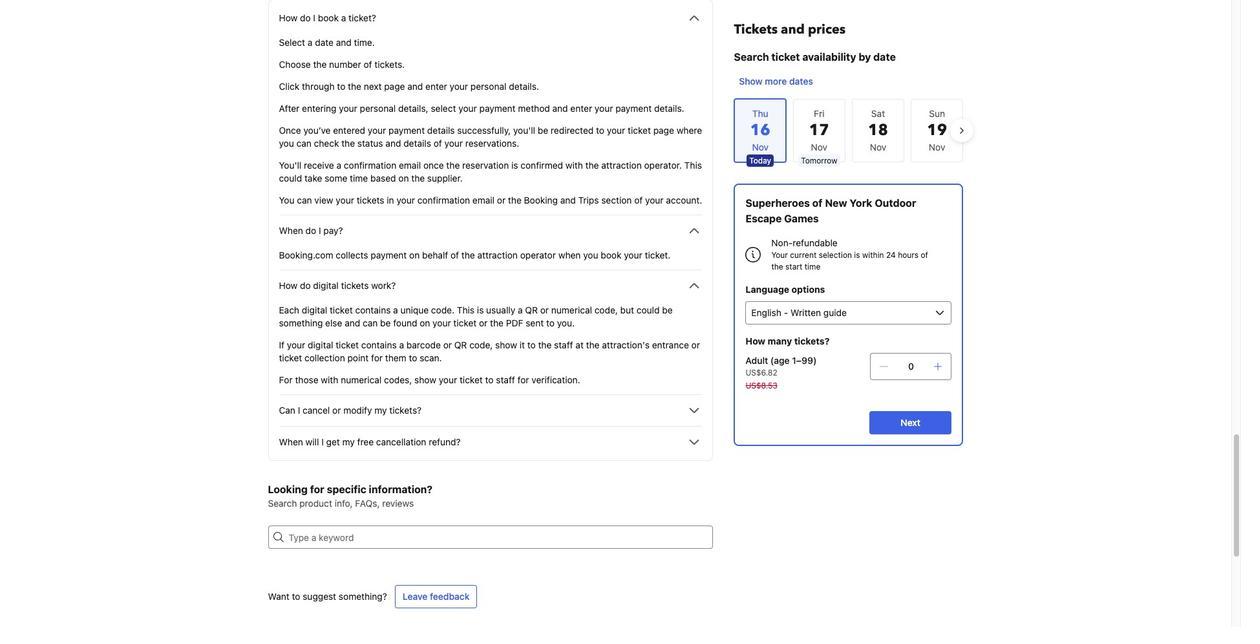 Task type: locate. For each thing, give the bounding box(es) containing it.
1 vertical spatial tickets
[[341, 280, 369, 291]]

on left behalf
[[409, 250, 420, 261]]

2 when from the top
[[279, 437, 303, 447]]

0 horizontal spatial numerical
[[341, 374, 382, 385]]

click through to the next page and enter your personal details.
[[279, 81, 539, 92]]

qr
[[525, 305, 538, 316], [454, 340, 467, 350]]

0 vertical spatial attraction
[[602, 160, 642, 171]]

ticket down if your digital ticket contains a barcode or qr code, show it to the staff at the attraction's entrance or ticket collection point for them to scan.
[[460, 374, 483, 385]]

a right select
[[308, 37, 313, 48]]

if your digital ticket contains a barcode or qr code, show it to the staff at the attraction's entrance or ticket collection point for them to scan.
[[279, 340, 700, 363]]

numerical up you.
[[552, 305, 592, 316]]

1 vertical spatial confirmation
[[418, 195, 470, 206]]

1 vertical spatial is
[[854, 250, 860, 260]]

2 vertical spatial how
[[746, 336, 766, 347]]

on inside you'll receive a confirmation email once the reservation is confirmed with the attraction operator. this could take some time based on the supplier.
[[399, 173, 409, 184]]

date right by
[[874, 51, 896, 63]]

0 horizontal spatial is
[[477, 305, 484, 316]]

0 vertical spatial show
[[495, 340, 517, 350]]

how up each
[[279, 280, 298, 291]]

and left prices
[[781, 21, 805, 38]]

tickets
[[357, 195, 384, 206], [341, 280, 369, 291]]

is left confirmed
[[512, 160, 518, 171]]

when do i pay? button
[[279, 223, 703, 239]]

is for be
[[477, 305, 484, 316]]

1 vertical spatial be
[[662, 305, 673, 316]]

0 vertical spatial page
[[384, 81, 405, 92]]

0 vertical spatial numerical
[[552, 305, 592, 316]]

with inside you'll receive a confirmation email once the reservation is confirmed with the attraction operator. this could take some time based on the supplier.
[[566, 160, 583, 171]]

and right status
[[386, 138, 401, 149]]

confirmation down supplier.
[[418, 195, 470, 206]]

within
[[863, 250, 884, 260]]

1 horizontal spatial qr
[[525, 305, 538, 316]]

this
[[685, 160, 702, 171], [457, 305, 475, 316]]

of right hours
[[921, 250, 929, 260]]

when up booking.com
[[279, 225, 303, 236]]

1 vertical spatial with
[[321, 374, 338, 385]]

the inside once you've entered your payment details successfully, you'll be redirected to your ticket page where you can check the status and details of your reservations.
[[342, 138, 355, 149]]

looking for specific information? search product info, faqs, reviews
[[268, 484, 433, 509]]

staff
[[554, 340, 573, 350], [496, 374, 515, 385]]

my inside dropdown button
[[375, 405, 387, 416]]

1 when from the top
[[279, 225, 303, 236]]

2 horizontal spatial be
[[662, 305, 673, 316]]

1 vertical spatial time
[[805, 262, 821, 272]]

0 vertical spatial when
[[279, 225, 303, 236]]

or
[[497, 195, 506, 206], [540, 305, 549, 316], [479, 318, 488, 329], [443, 340, 452, 350], [692, 340, 700, 350], [332, 405, 341, 416]]

i left pay?
[[319, 225, 321, 236]]

i right will
[[322, 437, 324, 447]]

0 horizontal spatial nov
[[811, 142, 828, 153]]

0 vertical spatial do
[[300, 12, 311, 23]]

of inside superheroes of new york outdoor escape games
[[813, 197, 823, 209]]

search down looking
[[268, 498, 297, 509]]

0 vertical spatial contains
[[355, 305, 391, 316]]

i for pay?
[[319, 225, 321, 236]]

2 vertical spatial be
[[380, 318, 391, 329]]

and inside once you've entered your payment details successfully, you'll be redirected to your ticket page where you can check the status and details of your reservations.
[[386, 138, 401, 149]]

the
[[313, 59, 327, 70], [348, 81, 361, 92], [342, 138, 355, 149], [446, 160, 460, 171], [586, 160, 599, 171], [411, 173, 425, 184], [508, 195, 522, 206], [462, 250, 475, 261], [772, 262, 784, 272], [490, 318, 504, 329], [538, 340, 552, 350], [586, 340, 600, 350]]

on right based
[[399, 173, 409, 184]]

1 vertical spatial code,
[[470, 340, 493, 350]]

with down collection
[[321, 374, 338, 385]]

1 horizontal spatial could
[[637, 305, 660, 316]]

by
[[859, 51, 871, 63]]

1 vertical spatial personal
[[360, 103, 396, 114]]

non-
[[772, 237, 793, 248]]

could
[[279, 173, 302, 184], [637, 305, 660, 316]]

do left pay?
[[306, 225, 316, 236]]

0 vertical spatial can
[[297, 138, 312, 149]]

do for pay?
[[306, 225, 316, 236]]

0 vertical spatial my
[[375, 405, 387, 416]]

for right point
[[371, 352, 383, 363]]

2 vertical spatial do
[[300, 280, 311, 291]]

a up them
[[399, 340, 404, 350]]

each
[[279, 305, 299, 316]]

1 vertical spatial staff
[[496, 374, 515, 385]]

entered
[[333, 125, 365, 136]]

0 horizontal spatial attraction
[[478, 250, 518, 261]]

attraction's
[[602, 340, 650, 350]]

dates
[[790, 76, 813, 87]]

when will i get my free cancellation refund?
[[279, 437, 461, 447]]

to left you.
[[546, 318, 555, 329]]

1 vertical spatial page
[[654, 125, 674, 136]]

a up some
[[337, 160, 342, 171]]

1 horizontal spatial numerical
[[552, 305, 592, 316]]

selection
[[819, 250, 852, 260]]

digital for do
[[313, 280, 339, 291]]

2 vertical spatial for
[[310, 484, 325, 495]]

0 horizontal spatial time
[[350, 173, 368, 184]]

i for get
[[322, 437, 324, 447]]

availability
[[803, 51, 857, 63]]

email down you'll receive a confirmation email once the reservation is confirmed with the attraction operator. this could take some time based on the supplier.
[[473, 195, 495, 206]]

0 horizontal spatial tickets?
[[389, 405, 422, 416]]

1 vertical spatial how
[[279, 280, 298, 291]]

some
[[325, 173, 348, 184]]

next
[[901, 417, 921, 428]]

digital inside if your digital ticket contains a barcode or qr code, show it to the staff at the attraction's entrance or ticket collection point for them to scan.
[[308, 340, 333, 350]]

book up select a date and time.
[[318, 12, 339, 23]]

1 horizontal spatial details.
[[654, 103, 685, 114]]

0 vertical spatial email
[[399, 160, 421, 171]]

a inside if your digital ticket contains a barcode or qr code, show it to the staff at the attraction's entrance or ticket collection point for them to scan.
[[399, 340, 404, 350]]

show down scan.
[[415, 374, 436, 385]]

faqs,
[[355, 498, 380, 509]]

you.
[[557, 318, 575, 329]]

0 vertical spatial time
[[350, 173, 368, 184]]

or right entrance
[[692, 340, 700, 350]]

for inside if your digital ticket contains a barcode or qr code, show it to the staff at the attraction's entrance or ticket collection point for them to scan.
[[371, 352, 383, 363]]

attraction
[[602, 160, 642, 171], [478, 250, 518, 261]]

how up adult
[[746, 336, 766, 347]]

a inside you'll receive a confirmation email once the reservation is confirmed with the attraction operator. this could take some time based on the supplier.
[[337, 160, 342, 171]]

is inside non-refundable your current selection is within 24 hours of the start time
[[854, 250, 860, 260]]

tickets? inside dropdown button
[[389, 405, 422, 416]]

1 horizontal spatial you
[[583, 250, 599, 261]]

1 horizontal spatial search
[[734, 51, 769, 63]]

0 vertical spatial enter
[[426, 81, 447, 92]]

the down "your"
[[772, 262, 784, 272]]

tickets? down codes,
[[389, 405, 422, 416]]

the down entered
[[342, 138, 355, 149]]

nov inside "fri 17 nov tomorrow"
[[811, 142, 828, 153]]

you'll
[[279, 160, 302, 171]]

nov
[[811, 142, 828, 153], [870, 142, 887, 153], [929, 142, 946, 153]]

how
[[279, 12, 298, 23], [279, 280, 298, 291], [746, 336, 766, 347]]

for inside looking for specific information? search product info, faqs, reviews
[[310, 484, 325, 495]]

of inside non-refundable your current selection is within 24 hours of the start time
[[921, 250, 929, 260]]

adult
[[746, 355, 768, 366]]

contains up them
[[361, 340, 397, 350]]

1 vertical spatial tickets?
[[389, 405, 422, 416]]

0 horizontal spatial confirmation
[[344, 160, 397, 171]]

0 horizontal spatial show
[[415, 374, 436, 385]]

the down usually
[[490, 318, 504, 329]]

0 horizontal spatial email
[[399, 160, 421, 171]]

1 horizontal spatial show
[[495, 340, 517, 350]]

tickets and prices
[[734, 21, 846, 38]]

for
[[279, 374, 293, 385]]

digital down booking.com
[[313, 280, 339, 291]]

receive
[[304, 160, 334, 171]]

show inside if your digital ticket contains a barcode or qr code, show it to the staff at the attraction's entrance or ticket collection point for them to scan.
[[495, 340, 517, 350]]

nov down 19
[[929, 142, 946, 153]]

but
[[621, 305, 634, 316]]

fri 17 nov tomorrow
[[801, 108, 838, 166]]

successfully,
[[457, 125, 511, 136]]

collection
[[305, 352, 345, 363]]

is left usually
[[477, 305, 484, 316]]

attraction up section
[[602, 160, 642, 171]]

to down choose the number of tickets.
[[337, 81, 346, 92]]

date inside the how do i book a ticket? "element"
[[315, 37, 334, 48]]

time
[[350, 173, 368, 184], [805, 262, 821, 272]]

contains inside each digital ticket contains a unique code. this is usually a qr or numerical code, but could be something else and can be found on your ticket or the pdf sent to you.
[[355, 305, 391, 316]]

information?
[[369, 484, 433, 495]]

tickets? up 1–99)
[[795, 336, 830, 347]]

you
[[279, 195, 295, 206]]

and left time.
[[336, 37, 352, 48]]

1 vertical spatial you
[[583, 250, 599, 261]]

how inside how do i book a ticket? dropdown button
[[279, 12, 298, 23]]

details down select at left top
[[427, 125, 455, 136]]

scan.
[[420, 352, 442, 363]]

payment up successfully,
[[480, 103, 516, 114]]

18
[[868, 120, 889, 141]]

my right modify
[[375, 405, 387, 416]]

could down you'll
[[279, 173, 302, 184]]

search up show
[[734, 51, 769, 63]]

be left found
[[380, 318, 391, 329]]

1 horizontal spatial staff
[[554, 340, 573, 350]]

details. up "where"
[[654, 103, 685, 114]]

0 horizontal spatial with
[[321, 374, 338, 385]]

ticket down code.
[[454, 318, 477, 329]]

1 horizontal spatial for
[[371, 352, 383, 363]]

nov inside sun 19 nov
[[929, 142, 946, 153]]

how inside how do digital tickets work? dropdown button
[[279, 280, 298, 291]]

could right but
[[637, 305, 660, 316]]

book
[[318, 12, 339, 23], [601, 250, 622, 261]]

region containing 17
[[724, 93, 974, 168]]

can i cancel or modify my tickets?
[[279, 405, 422, 416]]

show
[[495, 340, 517, 350], [415, 374, 436, 385]]

select
[[431, 103, 456, 114]]

0 vertical spatial with
[[566, 160, 583, 171]]

is inside each digital ticket contains a unique code. this is usually a qr or numerical code, but could be something else and can be found on your ticket or the pdf sent to you.
[[477, 305, 484, 316]]

do for book
[[300, 12, 311, 23]]

once
[[279, 125, 301, 136]]

time right some
[[350, 173, 368, 184]]

0 horizontal spatial date
[[315, 37, 334, 48]]

1 nov from the left
[[811, 142, 828, 153]]

to
[[337, 81, 346, 92], [596, 125, 605, 136], [546, 318, 555, 329], [528, 340, 536, 350], [409, 352, 417, 363], [485, 374, 494, 385], [292, 591, 300, 602]]

digital inside each digital ticket contains a unique code. this is usually a qr or numerical code, but could be something else and can be found on your ticket or the pdf sent to you.
[[302, 305, 327, 316]]

or inside the how do i book a ticket? "element"
[[497, 195, 506, 206]]

0 vertical spatial confirmation
[[344, 160, 397, 171]]

ticket
[[772, 51, 800, 63], [628, 125, 651, 136], [330, 305, 353, 316], [454, 318, 477, 329], [336, 340, 359, 350], [279, 352, 302, 363], [460, 374, 483, 385]]

confirmation inside you'll receive a confirmation email once the reservation is confirmed with the attraction operator. this could take some time based on the supplier.
[[344, 160, 397, 171]]

else
[[325, 318, 342, 329]]

tickets
[[734, 21, 778, 38]]

page right next
[[384, 81, 405, 92]]

behalf
[[422, 250, 448, 261]]

personal up after entering your personal details, select your payment method and enter your payment details.
[[471, 81, 507, 92]]

enter up redirected
[[571, 103, 592, 114]]

time inside non-refundable your current selection is within 24 hours of the start time
[[805, 262, 821, 272]]

1 horizontal spatial code,
[[595, 305, 618, 316]]

1 vertical spatial do
[[306, 225, 316, 236]]

1 horizontal spatial this
[[685, 160, 702, 171]]

do
[[300, 12, 311, 23], [306, 225, 316, 236], [300, 280, 311, 291]]

time inside you'll receive a confirmation email once the reservation is confirmed with the attraction operator. this could take some time based on the supplier.
[[350, 173, 368, 184]]

1 vertical spatial this
[[457, 305, 475, 316]]

can right the you
[[297, 195, 312, 206]]

staff left at
[[554, 340, 573, 350]]

1 vertical spatial search
[[268, 498, 297, 509]]

0 horizontal spatial be
[[380, 318, 391, 329]]

email left once
[[399, 160, 421, 171]]

0 vertical spatial could
[[279, 173, 302, 184]]

do up select
[[300, 12, 311, 23]]

nov for 18
[[870, 142, 887, 153]]

digital up something
[[302, 305, 327, 316]]

when
[[559, 250, 581, 261]]

staff inside if your digital ticket contains a barcode or qr code, show it to the staff at the attraction's entrance or ticket collection point for them to scan.
[[554, 340, 573, 350]]

for left verification.
[[518, 374, 529, 385]]

my inside dropdown button
[[342, 437, 355, 447]]

could inside you'll receive a confirmation email once the reservation is confirmed with the attraction operator. this could take some time based on the supplier.
[[279, 173, 302, 184]]

2 vertical spatial on
[[420, 318, 430, 329]]

payment down details,
[[389, 125, 425, 136]]

region
[[724, 93, 974, 168]]

1 horizontal spatial my
[[375, 405, 387, 416]]

to inside once you've entered your payment details successfully, you'll be redirected to your ticket page where you can check the status and details of your reservations.
[[596, 125, 605, 136]]

digital
[[313, 280, 339, 291], [302, 305, 327, 316], [308, 340, 333, 350]]

0 horizontal spatial could
[[279, 173, 302, 184]]

3 nov from the left
[[929, 142, 946, 153]]

booking.com
[[279, 250, 333, 261]]

tickets.
[[375, 59, 405, 70]]

how many tickets?
[[746, 336, 830, 347]]

enter up select at left top
[[426, 81, 447, 92]]

the up trips
[[586, 160, 599, 171]]

code, left but
[[595, 305, 618, 316]]

how up select
[[279, 12, 298, 23]]

do inside 'dropdown button'
[[306, 225, 316, 236]]

the right at
[[586, 340, 600, 350]]

and up details,
[[408, 81, 423, 92]]

the right it
[[538, 340, 552, 350]]

you right the when at the top
[[583, 250, 599, 261]]

i inside dropdown button
[[298, 405, 300, 416]]

1 vertical spatial digital
[[302, 305, 327, 316]]

1 vertical spatial when
[[279, 437, 303, 447]]

and right else
[[345, 318, 360, 329]]

digital up collection
[[308, 340, 333, 350]]

0 horizontal spatial staff
[[496, 374, 515, 385]]

to right redirected
[[596, 125, 605, 136]]

code, down each digital ticket contains a unique code. this is usually a qr or numerical code, but could be something else and can be found on your ticket or the pdf sent to you.
[[470, 340, 493, 350]]

more
[[765, 76, 787, 87]]

is inside you'll receive a confirmation email once the reservation is confirmed with the attraction operator. this could take some time based on the supplier.
[[512, 160, 518, 171]]

show
[[739, 76, 763, 87]]

select a date and time.
[[279, 37, 375, 48]]

2 vertical spatial can
[[363, 318, 378, 329]]

date down how do i book a ticket?
[[315, 37, 334, 48]]

a left the ticket?
[[341, 12, 346, 23]]

1 vertical spatial email
[[473, 195, 495, 206]]

confirmation
[[344, 160, 397, 171], [418, 195, 470, 206]]

0 vertical spatial is
[[512, 160, 518, 171]]

of left tickets.
[[364, 59, 372, 70]]

my
[[375, 405, 387, 416], [342, 437, 355, 447]]

0 horizontal spatial for
[[310, 484, 325, 495]]

this right operator.
[[685, 160, 702, 171]]

games
[[785, 213, 819, 224]]

0 vertical spatial digital
[[313, 280, 339, 291]]

when inside 'dropdown button'
[[279, 225, 303, 236]]

personal down next
[[360, 103, 396, 114]]

entering
[[302, 103, 337, 114]]

page inside once you've entered your payment details successfully, you'll be redirected to your ticket page where you can check the status and details of your reservations.
[[654, 125, 674, 136]]

contains down 'work?'
[[355, 305, 391, 316]]

tomorrow
[[801, 156, 838, 166]]

0 horizontal spatial qr
[[454, 340, 467, 350]]

0 vertical spatial how
[[279, 12, 298, 23]]

0 horizontal spatial code,
[[470, 340, 493, 350]]

next button
[[870, 411, 952, 435]]

0 vertical spatial book
[[318, 12, 339, 23]]

the left next
[[348, 81, 361, 92]]

can
[[279, 405, 296, 416]]

attraction down the when do i pay? 'dropdown button'
[[478, 250, 518, 261]]

digital inside dropdown button
[[313, 280, 339, 291]]

nov for 17
[[811, 142, 828, 153]]

1 horizontal spatial enter
[[571, 103, 592, 114]]

1 horizontal spatial personal
[[471, 81, 507, 92]]

1 horizontal spatial page
[[654, 125, 674, 136]]

1 horizontal spatial time
[[805, 262, 821, 272]]

2 horizontal spatial is
[[854, 250, 860, 260]]

i right can
[[298, 405, 300, 416]]

language options
[[746, 284, 825, 295]]

(age
[[771, 355, 790, 366]]

details. up method
[[509, 81, 539, 92]]

1 vertical spatial my
[[342, 437, 355, 447]]

1 horizontal spatial be
[[538, 125, 548, 136]]

my right get
[[342, 437, 355, 447]]

i inside 'dropdown button'
[[319, 225, 321, 236]]

to right it
[[528, 340, 536, 350]]

numerical down point
[[341, 374, 382, 385]]

based
[[371, 173, 396, 184]]

details up once
[[404, 138, 431, 149]]

a up pdf
[[518, 305, 523, 316]]

number
[[329, 59, 361, 70]]

book right the when at the top
[[601, 250, 622, 261]]

0 vertical spatial details
[[427, 125, 455, 136]]

many
[[768, 336, 792, 347]]

confirmation up based
[[344, 160, 397, 171]]

0 vertical spatial date
[[315, 37, 334, 48]]

1 vertical spatial details.
[[654, 103, 685, 114]]

this inside each digital ticket contains a unique code. this is usually a qr or numerical code, but could be something else and can be found on your ticket or the pdf sent to you.
[[457, 305, 475, 316]]

0 vertical spatial tickets
[[357, 195, 384, 206]]

0 vertical spatial search
[[734, 51, 769, 63]]

modify
[[344, 405, 372, 416]]

adult (age 1–99) us$6.82
[[746, 355, 817, 378]]

when inside dropdown button
[[279, 437, 303, 447]]

2 nov from the left
[[870, 142, 887, 153]]

nov inside sat 18 nov
[[870, 142, 887, 153]]

1 vertical spatial qr
[[454, 340, 467, 350]]

you down the once
[[279, 138, 294, 149]]

do down booking.com
[[300, 280, 311, 291]]

0 horizontal spatial details.
[[509, 81, 539, 92]]



Task type: describe. For each thing, give the bounding box(es) containing it.
fri
[[814, 108, 825, 119]]

a up found
[[393, 305, 398, 316]]

want
[[268, 591, 290, 602]]

the inside each digital ticket contains a unique code. this is usually a qr or numerical code, but could be something else and can be found on your ticket or the pdf sent to you.
[[490, 318, 504, 329]]

how do i book a ticket? button
[[279, 10, 703, 26]]

operator.
[[644, 160, 682, 171]]

your inside if your digital ticket contains a barcode or qr code, show it to the staff at the attraction's entrance or ticket collection point for them to scan.
[[287, 340, 305, 350]]

payment up 'work?'
[[371, 250, 407, 261]]

of right section
[[635, 195, 643, 206]]

when will i get my free cancellation refund? button
[[279, 435, 703, 450]]

start
[[786, 262, 803, 272]]

1 vertical spatial attraction
[[478, 250, 518, 261]]

after
[[279, 103, 300, 114]]

york
[[850, 197, 873, 209]]

2 horizontal spatial for
[[518, 374, 529, 385]]

digital for your
[[308, 340, 333, 350]]

choose the number of tickets.
[[279, 59, 405, 70]]

this inside you'll receive a confirmation email once the reservation is confirmed with the attraction operator. this could take some time based on the supplier.
[[685, 160, 702, 171]]

your inside each digital ticket contains a unique code. this is usually a qr or numerical code, but could be something else and can be found on your ticket or the pdf sent to you.
[[433, 318, 451, 329]]

1 vertical spatial can
[[297, 195, 312, 206]]

those
[[295, 374, 319, 385]]

if
[[279, 340, 285, 350]]

or inside dropdown button
[[332, 405, 341, 416]]

cancel
[[303, 405, 330, 416]]

when do i pay?
[[279, 225, 343, 236]]

new
[[825, 197, 848, 209]]

could inside each digital ticket contains a unique code. this is usually a qr or numerical code, but could be something else and can be found on your ticket or the pdf sent to you.
[[637, 305, 660, 316]]

tickets inside the how do i book a ticket? "element"
[[357, 195, 384, 206]]

prices
[[808, 21, 846, 38]]

to down "barcode"
[[409, 352, 417, 363]]

usually
[[486, 305, 516, 316]]

and left trips
[[561, 195, 576, 206]]

operator
[[520, 250, 556, 261]]

code, inside each digital ticket contains a unique code. this is usually a qr or numerical code, but could be something else and can be found on your ticket or the pdf sent to you.
[[595, 305, 618, 316]]

sat
[[872, 108, 885, 119]]

escape
[[746, 213, 782, 224]]

verification.
[[532, 374, 580, 385]]

0 vertical spatial personal
[[471, 81, 507, 92]]

status
[[358, 138, 383, 149]]

1 vertical spatial book
[[601, 250, 622, 261]]

when for when do i pay?
[[279, 225, 303, 236]]

barcode
[[407, 340, 441, 350]]

the down the when do i pay? 'dropdown button'
[[462, 250, 475, 261]]

you can view your tickets in your confirmation email or the booking and trips section of your account.
[[279, 195, 703, 206]]

payment inside once you've entered your payment details successfully, you'll be redirected to your ticket page where you can check the status and details of your reservations.
[[389, 125, 425, 136]]

ticket.
[[645, 250, 671, 261]]

0 vertical spatial details.
[[509, 81, 539, 92]]

1 vertical spatial details
[[404, 138, 431, 149]]

how for how do i book a ticket?
[[279, 12, 298, 23]]

sun
[[929, 108, 945, 119]]

found
[[393, 318, 417, 329]]

contains inside if your digital ticket contains a barcode or qr code, show it to the staff at the attraction's entrance or ticket collection point for them to scan.
[[361, 340, 397, 350]]

qr inside each digital ticket contains a unique code. this is usually a qr or numerical code, but could be something else and can be found on your ticket or the pdf sent to you.
[[525, 305, 538, 316]]

or up sent
[[540, 305, 549, 316]]

in
[[387, 195, 394, 206]]

a inside dropdown button
[[341, 12, 346, 23]]

view
[[315, 195, 333, 206]]

leave
[[403, 591, 428, 602]]

pdf
[[506, 318, 523, 329]]

you inside once you've entered your payment details successfully, you'll be redirected to your ticket page where you can check the status and details of your reservations.
[[279, 138, 294, 149]]

work?
[[371, 280, 396, 291]]

search inside looking for specific information? search product info, faqs, reviews
[[268, 498, 297, 509]]

will
[[306, 437, 319, 447]]

pay?
[[324, 225, 343, 236]]

get
[[326, 437, 340, 447]]

hours
[[898, 250, 919, 260]]

payment up operator.
[[616, 103, 652, 114]]

entrance
[[652, 340, 689, 350]]

is for some
[[512, 160, 518, 171]]

nov for 19
[[929, 142, 946, 153]]

the up through
[[313, 59, 327, 70]]

qr inside if your digital ticket contains a barcode or qr code, show it to the staff at the attraction's entrance or ticket collection point for them to scan.
[[454, 340, 467, 350]]

how do i book a ticket? element
[[279, 26, 703, 207]]

for those with numerical codes, show your ticket to staff for verification.
[[279, 374, 580, 385]]

0 horizontal spatial page
[[384, 81, 405, 92]]

trips
[[579, 195, 599, 206]]

specific
[[327, 484, 366, 495]]

i for book
[[313, 12, 316, 23]]

supplier.
[[427, 173, 463, 184]]

attraction inside you'll receive a confirmation email once the reservation is confirmed with the attraction operator. this could take some time based on the supplier.
[[602, 160, 642, 171]]

the inside non-refundable your current selection is within 24 hours of the start time
[[772, 262, 784, 272]]

0 vertical spatial tickets?
[[795, 336, 830, 347]]

time.
[[354, 37, 375, 48]]

book inside dropdown button
[[318, 12, 339, 23]]

how for how many tickets?
[[746, 336, 766, 347]]

or right "barcode"
[[443, 340, 452, 350]]

24
[[887, 250, 896, 260]]

you've
[[304, 125, 331, 136]]

to inside each digital ticket contains a unique code. this is usually a qr or numerical code, but could be something else and can be found on your ticket or the pdf sent to you.
[[546, 318, 555, 329]]

account.
[[666, 195, 703, 206]]

choose
[[279, 59, 311, 70]]

section
[[602, 195, 632, 206]]

code, inside if your digital ticket contains a barcode or qr code, show it to the staff at the attraction's entrance or ticket collection point for them to scan.
[[470, 340, 493, 350]]

non-refundable your current selection is within 24 hours of the start time
[[772, 237, 929, 272]]

them
[[385, 352, 407, 363]]

codes,
[[384, 374, 412, 385]]

1 vertical spatial show
[[415, 374, 436, 385]]

how do digital tickets work? element
[[279, 294, 703, 387]]

can inside each digital ticket contains a unique code. this is usually a qr or numerical code, but could be something else and can be found on your ticket or the pdf sent to you.
[[363, 318, 378, 329]]

and up redirected
[[553, 103, 568, 114]]

ticket inside once you've entered your payment details successfully, you'll be redirected to your ticket page where you can check the status and details of your reservations.
[[628, 125, 651, 136]]

outdoor
[[875, 197, 917, 209]]

once you've entered your payment details successfully, you'll be redirected to your ticket page where you can check the status and details of your reservations.
[[279, 125, 702, 149]]

1 vertical spatial enter
[[571, 103, 592, 114]]

us$8.53
[[746, 381, 778, 391]]

ticket?
[[349, 12, 376, 23]]

point
[[348, 352, 369, 363]]

when for when will i get my free cancellation refund?
[[279, 437, 303, 447]]

refundable
[[793, 237, 838, 248]]

it
[[520, 340, 525, 350]]

language
[[746, 284, 790, 295]]

redirected
[[551, 125, 594, 136]]

tickets inside how do digital tickets work? dropdown button
[[341, 280, 369, 291]]

numerical inside each digital ticket contains a unique code. this is usually a qr or numerical code, but could be something else and can be found on your ticket or the pdf sent to you.
[[552, 305, 592, 316]]

check
[[314, 138, 339, 149]]

of inside once you've entered your payment details successfully, you'll be redirected to your ticket page where you can check the status and details of your reservations.
[[434, 138, 442, 149]]

reviews
[[382, 498, 414, 509]]

select
[[279, 37, 305, 48]]

info,
[[335, 498, 353, 509]]

email inside you'll receive a confirmation email once the reservation is confirmed with the attraction operator. this could take some time based on the supplier.
[[399, 160, 421, 171]]

the up supplier.
[[446, 160, 460, 171]]

confirmed
[[521, 160, 563, 171]]

1 vertical spatial on
[[409, 250, 420, 261]]

free
[[357, 437, 374, 447]]

0
[[909, 361, 914, 372]]

through
[[302, 81, 335, 92]]

to right want
[[292, 591, 300, 602]]

can i cancel or modify my tickets? button
[[279, 403, 703, 418]]

on inside each digital ticket contains a unique code. this is usually a qr or numerical code, but could be something else and can be found on your ticket or the pdf sent to you.
[[420, 318, 430, 329]]

1 horizontal spatial email
[[473, 195, 495, 206]]

collects
[[336, 250, 368, 261]]

can inside once you've entered your payment details successfully, you'll be redirected to your ticket page where you can check the status and details of your reservations.
[[297, 138, 312, 149]]

click
[[279, 81, 300, 92]]

or down usually
[[479, 318, 488, 329]]

us$6.82
[[746, 368, 778, 378]]

the down once
[[411, 173, 425, 184]]

leave feedback button
[[395, 585, 478, 609]]

ticket up else
[[330, 305, 353, 316]]

the left booking
[[508, 195, 522, 206]]

0 horizontal spatial enter
[[426, 81, 447, 92]]

Type a keyword field
[[284, 526, 714, 549]]

to down if your digital ticket contains a barcode or qr code, show it to the staff at the attraction's entrance or ticket collection point for them to scan.
[[485, 374, 494, 385]]

with inside how do digital tickets work? element
[[321, 374, 338, 385]]

after entering your personal details, select your payment method and enter your payment details.
[[279, 103, 685, 114]]

be inside once you've entered your payment details successfully, you'll be redirected to your ticket page where you can check the status and details of your reservations.
[[538, 125, 548, 136]]

ticket up the show more dates
[[772, 51, 800, 63]]

once
[[424, 160, 444, 171]]

ticket down if
[[279, 352, 302, 363]]

method
[[518, 103, 550, 114]]

how do i book a ticket?
[[279, 12, 376, 23]]

do for tickets
[[300, 280, 311, 291]]

ticket up point
[[336, 340, 359, 350]]

and inside each digital ticket contains a unique code. this is usually a qr or numerical code, but could be something else and can be found on your ticket or the pdf sent to you.
[[345, 318, 360, 329]]

1 horizontal spatial date
[[874, 51, 896, 63]]

how do digital tickets work?
[[279, 280, 396, 291]]

show more dates
[[739, 76, 813, 87]]

you'll receive a confirmation email once the reservation is confirmed with the attraction operator. this could take some time based on the supplier.
[[279, 160, 702, 184]]

how for how do digital tickets work?
[[279, 280, 298, 291]]

of right behalf
[[451, 250, 459, 261]]

1–99)
[[792, 355, 817, 366]]



Task type: vqa. For each thing, say whether or not it's contained in the screenshot.
the left the Located
no



